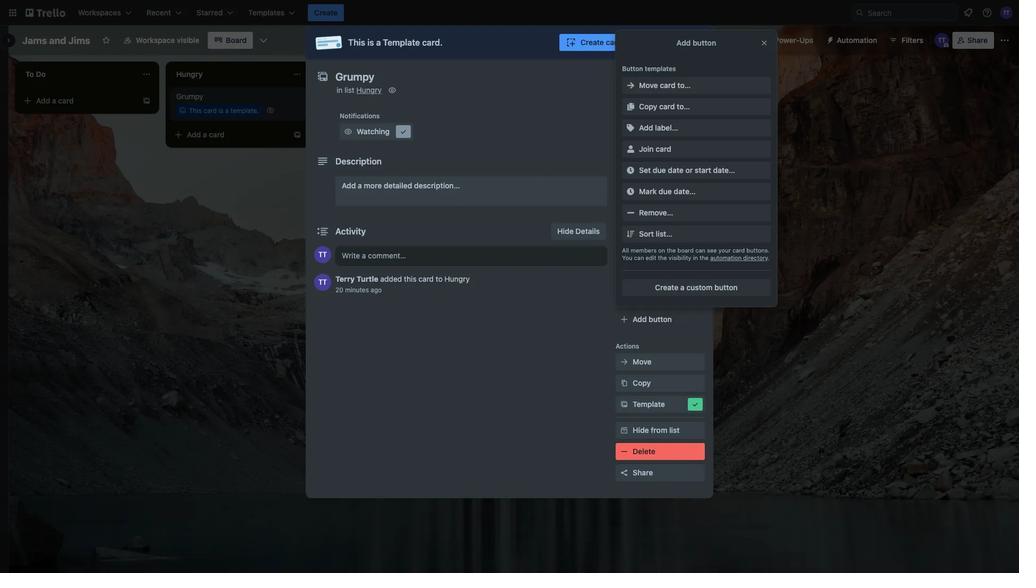 Task type: locate. For each thing, give the bounding box(es) containing it.
jams
[[22, 35, 47, 46]]

is up hungry link
[[367, 37, 374, 48]]

filters button
[[886, 32, 927, 49]]

card inside join card button
[[656, 145, 672, 153]]

ups down visibility
[[674, 272, 688, 280]]

1 horizontal spatial add a card
[[187, 130, 225, 139]]

1 vertical spatial template
[[633, 400, 665, 409]]

fields
[[662, 229, 683, 238]]

1 vertical spatial terry turtle (terryturtle) image
[[935, 33, 950, 48]]

create from template… image for left add a card button
[[142, 97, 151, 105]]

board
[[678, 247, 694, 254]]

0 horizontal spatial is
[[219, 107, 224, 114]]

copy down move link
[[633, 379, 651, 388]]

2 horizontal spatial create
[[655, 283, 679, 292]]

1 horizontal spatial ups
[[674, 272, 688, 280]]

sm image left the join
[[625, 144, 636, 154]]

sm image inside join card button
[[625, 144, 636, 154]]

sm image inside add label… "button"
[[625, 123, 636, 133]]

0 horizontal spatial list
[[345, 86, 355, 95]]

board link
[[208, 32, 253, 49]]

card inside terry turtle added this card to hungry 20 minutes ago
[[419, 275, 434, 284]]

from up button
[[624, 38, 640, 47]]

to… down another
[[678, 81, 691, 90]]

add to template
[[616, 108, 666, 115]]

1 vertical spatial this
[[189, 107, 202, 114]]

add inside add button button
[[633, 315, 647, 324]]

list inside add another list button
[[682, 69, 693, 78]]

2 vertical spatial create
[[655, 283, 679, 292]]

2 vertical spatial button
[[649, 315, 672, 324]]

0 horizontal spatial create
[[314, 8, 338, 17]]

move down actions
[[633, 358, 652, 366]]

power- down all
[[616, 256, 638, 264]]

0 horizontal spatial from
[[624, 38, 640, 47]]

labels link
[[616, 140, 705, 157]]

due right set at right
[[653, 166, 666, 175]]

sort list… button
[[622, 226, 771, 243]]

list
[[682, 69, 693, 78], [345, 86, 355, 95], [669, 426, 680, 435]]

button up add another list button at the top
[[693, 38, 716, 47]]

1 horizontal spatial date…
[[713, 166, 735, 175]]

template left card.
[[383, 37, 420, 48]]

hide for hide from list
[[633, 426, 649, 435]]

on
[[658, 247, 665, 254]]

1 vertical spatial move
[[633, 358, 652, 366]]

hide details link
[[551, 223, 606, 240]]

terry turtle (terryturtle) image right open information menu icon
[[1000, 6, 1013, 19]]

sm image for join card button in the top right of the page
[[625, 144, 636, 154]]

1 vertical spatial create from template… image
[[293, 131, 302, 139]]

sm image left hide from list
[[619, 425, 630, 436]]

Board name text field
[[17, 32, 96, 49]]

0 vertical spatial from
[[624, 38, 640, 47]]

1 vertical spatial hide
[[633, 426, 649, 435]]

notifications
[[340, 112, 380, 119]]

can down members
[[634, 255, 644, 261]]

list for add another list
[[682, 69, 693, 78]]

0 vertical spatial can
[[696, 247, 706, 254]]

add a card
[[36, 96, 74, 105], [338, 96, 375, 105], [187, 130, 225, 139]]

sm image down notifications
[[343, 126, 354, 137]]

in down board
[[693, 255, 698, 261]]

1 vertical spatial add button
[[633, 315, 672, 324]]

1 vertical spatial copy
[[633, 379, 651, 388]]

this
[[348, 37, 365, 48], [189, 107, 202, 114]]

add inside add label… "button"
[[639, 123, 653, 132]]

create from template… image
[[142, 97, 151, 105], [293, 131, 302, 139]]

sm image inside "copy card to…" button
[[625, 101, 636, 112]]

set
[[639, 166, 651, 175]]

add inside add a more detailed description… link
[[342, 181, 356, 190]]

power-ups
[[775, 36, 814, 45], [616, 256, 650, 264]]

button
[[622, 65, 643, 72]]

sm image for move link
[[619, 357, 630, 367]]

1 vertical spatial share
[[633, 469, 653, 477]]

1 vertical spatial create
[[581, 38, 604, 47]]

template
[[383, 37, 420, 48], [633, 400, 665, 409]]

sm image left cover
[[619, 207, 630, 218]]

buttons.
[[747, 247, 770, 254]]

sm image inside mark due date… button
[[625, 186, 636, 197]]

automation down search image
[[837, 36, 877, 45]]

None text field
[[330, 67, 681, 86]]

0 vertical spatial power-ups
[[775, 36, 814, 45]]

1 vertical spatial date…
[[674, 187, 696, 196]]

hungry inside terry turtle added this card to hungry 20 minutes ago
[[445, 275, 470, 284]]

sm image down copy link
[[690, 399, 701, 410]]

from inside 'button'
[[624, 38, 640, 47]]

1 horizontal spatial list
[[669, 426, 680, 435]]

sm image for delete "link"
[[619, 447, 630, 457]]

watching button
[[340, 123, 413, 140]]

automation
[[837, 36, 877, 45], [616, 299, 652, 306]]

in
[[337, 86, 343, 95], [693, 255, 698, 261]]

sm image inside template button
[[619, 399, 630, 410]]

template
[[642, 38, 673, 47], [638, 108, 666, 115]]

ups right the close popover icon
[[800, 36, 814, 45]]

attachment
[[633, 187, 674, 195]]

hungry link
[[357, 86, 382, 95]]

create inside primary element
[[314, 8, 338, 17]]

due
[[653, 166, 666, 175], [659, 187, 672, 196]]

due inside button
[[659, 187, 672, 196]]

add button up actions
[[633, 315, 672, 324]]

2 horizontal spatial power-
[[775, 36, 800, 45]]

0 horizontal spatial add button
[[633, 315, 672, 324]]

share button down 0 notifications image
[[953, 32, 994, 49]]

list up delete "link"
[[669, 426, 680, 435]]

from up delete "link"
[[651, 426, 668, 435]]

1 horizontal spatial hide
[[633, 426, 649, 435]]

move inside move link
[[633, 358, 652, 366]]

0 vertical spatial power-
[[775, 36, 800, 45]]

detailed
[[384, 181, 412, 190]]

from
[[624, 38, 640, 47], [651, 426, 668, 435]]

this up in list hungry
[[348, 37, 365, 48]]

add label… button
[[622, 119, 771, 136]]

power-ups inside button
[[775, 36, 814, 45]]

1 horizontal spatial power-
[[649, 272, 674, 280]]

sm image inside labels link
[[619, 143, 630, 154]]

1 horizontal spatial automation
[[837, 36, 877, 45]]

add a more detailed description… link
[[336, 176, 607, 206]]

1 horizontal spatial power-ups
[[775, 36, 814, 45]]

to right this
[[436, 275, 443, 284]]

power-ups down all
[[616, 256, 650, 264]]

date… inside button
[[713, 166, 735, 175]]

template up members
[[638, 108, 666, 115]]

0 horizontal spatial add a card
[[36, 96, 74, 105]]

due inside button
[[653, 166, 666, 175]]

0 vertical spatial template
[[642, 38, 673, 47]]

copy up members
[[639, 102, 657, 111]]

the
[[667, 247, 676, 254], [658, 255, 667, 261], [700, 255, 709, 261]]

button up move link
[[649, 315, 672, 324]]

2 vertical spatial ups
[[674, 272, 688, 280]]

0 vertical spatial due
[[653, 166, 666, 175]]

sm image inside copy link
[[619, 378, 630, 389]]

2 horizontal spatial terry turtle (terryturtle) image
[[1000, 6, 1013, 19]]

create for create card from template
[[581, 38, 604, 47]]

power- down edit
[[649, 272, 674, 280]]

to…
[[678, 81, 691, 90], [677, 102, 690, 111]]

sort
[[639, 230, 654, 238]]

terry turtle (terryturtle) image right filters
[[935, 33, 950, 48]]

0 vertical spatial hungry
[[357, 86, 382, 95]]

list right another
[[682, 69, 693, 78]]

0 horizontal spatial share button
[[616, 465, 705, 482]]

set due date or start date…
[[639, 166, 735, 175]]

1 horizontal spatial template
[[633, 400, 665, 409]]

Write a comment text field
[[336, 246, 607, 265]]

remove…
[[639, 208, 674, 217]]

to up members
[[630, 108, 636, 115]]

2 vertical spatial terry turtle (terryturtle) image
[[314, 274, 331, 291]]

sm image down add to template
[[619, 122, 630, 133]]

0 horizontal spatial this
[[189, 107, 202, 114]]

button right 'custom'
[[715, 283, 738, 292]]

list inside hide from list link
[[669, 426, 680, 435]]

all members on the board can see your card buttons. you can edit the visibility in the
[[622, 247, 770, 261]]

add button up add another list button at the top
[[677, 38, 716, 47]]

0 horizontal spatial to
[[436, 275, 443, 284]]

sm image for 'automation' 'button'
[[822, 32, 837, 47]]

template up templates
[[642, 38, 673, 47]]

sm image for 'members' link
[[619, 122, 630, 133]]

sm image down actions
[[619, 357, 630, 367]]

description
[[336, 156, 382, 166]]

0 vertical spatial this
[[348, 37, 365, 48]]

sm image inside remove… button
[[625, 208, 636, 218]]

sm image for watching "button"
[[343, 126, 354, 137]]

copy card to… button
[[622, 98, 771, 115]]

list left hungry link
[[345, 86, 355, 95]]

is
[[367, 37, 374, 48], [219, 107, 224, 114]]

join card button
[[622, 141, 771, 158]]

copy
[[639, 102, 657, 111], [633, 379, 651, 388]]

share left show menu icon at the right of the page
[[968, 36, 988, 45]]

0 vertical spatial to…
[[678, 81, 691, 90]]

hide left details at the right of page
[[558, 227, 574, 236]]

share down delete
[[633, 469, 653, 477]]

sm image inside set due date or start date… button
[[625, 165, 636, 176]]

terry turtle (terryturtle) image left '20'
[[314, 274, 331, 291]]

show menu image
[[1000, 35, 1010, 46]]

power-ups right the close popover icon
[[775, 36, 814, 45]]

copy inside button
[[639, 102, 657, 111]]

create inside 'button'
[[581, 38, 604, 47]]

mark due date… button
[[622, 183, 771, 200]]

can
[[696, 247, 706, 254], [634, 255, 644, 261]]

1 horizontal spatial in
[[693, 255, 698, 261]]

templates
[[645, 65, 676, 72]]

copy for copy card to…
[[639, 102, 657, 111]]

sm image left sort
[[625, 229, 636, 239]]

hungry down write a comment text field at the top of page
[[445, 275, 470, 284]]

0 vertical spatial date…
[[713, 166, 735, 175]]

power- right the close popover icon
[[775, 36, 800, 45]]

move card to…
[[639, 81, 691, 90]]

due right mark
[[659, 187, 672, 196]]

0 vertical spatial hide
[[558, 227, 574, 236]]

in left hungry link
[[337, 86, 343, 95]]

sm image inside 'members' link
[[619, 122, 630, 133]]

0 horizontal spatial automation
[[616, 299, 652, 306]]

1 horizontal spatial hungry
[[445, 275, 470, 284]]

1 vertical spatial button
[[715, 283, 738, 292]]

to
[[630, 108, 636, 115], [436, 275, 443, 284]]

1 vertical spatial automation
[[616, 299, 652, 306]]

due for set
[[653, 166, 666, 175]]

terry turtle (terryturtle) image
[[1000, 6, 1013, 19], [935, 33, 950, 48], [314, 274, 331, 291]]

actions
[[616, 342, 639, 350]]

2 vertical spatial power-
[[649, 272, 674, 280]]

edit
[[646, 255, 657, 261]]

add power-ups
[[633, 272, 688, 280]]

sm image inside sort list… button
[[625, 229, 636, 239]]

0 vertical spatial ups
[[800, 36, 814, 45]]

ups inside button
[[800, 36, 814, 45]]

the down "see"
[[700, 255, 709, 261]]

1 horizontal spatial from
[[651, 426, 668, 435]]

hide details
[[558, 227, 600, 236]]

0 vertical spatial in
[[337, 86, 343, 95]]

share
[[968, 36, 988, 45], [633, 469, 653, 477]]

a
[[376, 37, 381, 48], [52, 96, 56, 105], [354, 96, 358, 105], [225, 107, 229, 114], [203, 130, 207, 139], [358, 181, 362, 190], [681, 283, 685, 292]]

hungry up notifications
[[357, 86, 382, 95]]

1 horizontal spatial this
[[348, 37, 365, 48]]

this down grumpy
[[189, 107, 202, 114]]

share button down delete "link"
[[616, 465, 705, 482]]

0 vertical spatial copy
[[639, 102, 657, 111]]

sm image right watching
[[398, 126, 409, 137]]

hide up delete
[[633, 426, 649, 435]]

sm image inside delete "link"
[[619, 447, 630, 457]]

sm image inside hide from list link
[[619, 425, 630, 436]]

1 horizontal spatial create
[[581, 38, 604, 47]]

2 vertical spatial list
[[669, 426, 680, 435]]

turtle
[[357, 275, 378, 284]]

to… down move card to… button
[[677, 102, 690, 111]]

0 vertical spatial move
[[639, 81, 658, 90]]

1 horizontal spatial create from template… image
[[293, 131, 302, 139]]

date
[[668, 166, 684, 175]]

0 vertical spatial list
[[682, 69, 693, 78]]

1 horizontal spatial to
[[630, 108, 636, 115]]

card inside "copy card to…" button
[[659, 102, 675, 111]]

1 vertical spatial hungry
[[445, 275, 470, 284]]

is down grumpy link
[[219, 107, 224, 114]]

move down button templates
[[639, 81, 658, 90]]

1 vertical spatial power-
[[616, 256, 638, 264]]

mark due date…
[[639, 187, 696, 196]]

power-
[[775, 36, 800, 45], [616, 256, 638, 264], [649, 272, 674, 280]]

sm image for "copy card to…" button
[[625, 101, 636, 112]]

button
[[693, 38, 716, 47], [715, 283, 738, 292], [649, 315, 672, 324]]

date… right start
[[713, 166, 735, 175]]

automation inside 'button'
[[837, 36, 877, 45]]

0 horizontal spatial ups
[[638, 256, 650, 264]]

sm image inside 'automation' 'button'
[[822, 32, 837, 47]]

1 vertical spatial in
[[693, 255, 698, 261]]

sm image inside checklist link
[[619, 165, 630, 175]]

card
[[606, 38, 622, 47], [660, 81, 676, 90], [58, 96, 74, 105], [360, 96, 375, 105], [659, 102, 675, 111], [203, 107, 217, 114], [209, 130, 225, 139], [656, 145, 672, 153], [733, 247, 745, 254], [419, 275, 434, 284]]

0 vertical spatial share
[[968, 36, 988, 45]]

set due date or start date… button
[[622, 162, 771, 179]]

card.
[[422, 37, 443, 48]]

1 vertical spatial to…
[[677, 102, 690, 111]]

sm image inside cover link
[[619, 207, 630, 218]]

1 vertical spatial ups
[[638, 256, 650, 264]]

0 horizontal spatial power-
[[616, 256, 638, 264]]

minutes
[[345, 286, 369, 294]]

create
[[314, 8, 338, 17], [581, 38, 604, 47], [655, 283, 679, 292]]

2 horizontal spatial ups
[[800, 36, 814, 45]]

0 horizontal spatial hide
[[558, 227, 574, 236]]

move for move
[[633, 358, 652, 366]]

sm image inside move link
[[619, 357, 630, 367]]

sm image for add label… "button"
[[625, 123, 636, 133]]

power- inside power-ups button
[[775, 36, 800, 45]]

0 vertical spatial template
[[383, 37, 420, 48]]

2 horizontal spatial add a card button
[[321, 92, 440, 109]]

hide from list link
[[616, 422, 705, 439]]

template inside 'button'
[[642, 38, 673, 47]]

template inside button
[[633, 400, 665, 409]]

sm image up members
[[625, 101, 636, 112]]

automation
[[711, 255, 742, 261]]

ups down members
[[638, 256, 650, 264]]

your
[[719, 247, 731, 254]]

hide inside "link"
[[558, 227, 574, 236]]

custom fields button
[[616, 228, 705, 239]]

sm image for set due date or start date… button
[[625, 165, 636, 176]]

workspace visible
[[136, 36, 199, 45]]

or
[[686, 166, 693, 175]]

add label…
[[639, 123, 678, 132]]

date…
[[713, 166, 735, 175], [674, 187, 696, 196]]

sm image
[[625, 101, 636, 112], [619, 122, 630, 133], [343, 126, 354, 137], [398, 126, 409, 137], [625, 144, 636, 154], [619, 207, 630, 218], [625, 229, 636, 239], [619, 357, 630, 367], [690, 399, 701, 410], [619, 425, 630, 436], [619, 447, 630, 457]]

can left "see"
[[696, 247, 706, 254]]

move inside move card to… button
[[639, 81, 658, 90]]

date… down set due date or start date…
[[674, 187, 696, 196]]

workspace visible button
[[117, 32, 206, 49]]

hide
[[558, 227, 574, 236], [633, 426, 649, 435]]

jims
[[68, 35, 90, 46]]

add a card for left add a card button
[[36, 96, 74, 105]]

0 horizontal spatial create from template… image
[[142, 97, 151, 105]]

template down copy link
[[633, 400, 665, 409]]

sm image inside move card to… button
[[625, 80, 636, 91]]

add a card button
[[19, 92, 138, 109], [321, 92, 440, 109], [170, 126, 289, 143]]

automation up add button button
[[616, 299, 652, 306]]

card inside the create card from template 'button'
[[606, 38, 622, 47]]

description…
[[414, 181, 460, 190]]

1 vertical spatial to
[[436, 275, 443, 284]]

0 vertical spatial share button
[[953, 32, 994, 49]]

move
[[639, 81, 658, 90], [633, 358, 652, 366]]

sm image left delete
[[619, 447, 630, 457]]

2 horizontal spatial list
[[682, 69, 693, 78]]

sm image
[[822, 32, 837, 47], [625, 80, 636, 91], [387, 85, 398, 96], [625, 123, 636, 133], [619, 143, 630, 154], [619, 165, 630, 175], [625, 165, 636, 176], [625, 186, 636, 197], [625, 208, 636, 218], [619, 378, 630, 389], [619, 399, 630, 410]]

1 vertical spatial is
[[219, 107, 224, 114]]

the right on
[[667, 247, 676, 254]]

0 vertical spatial add button
[[677, 38, 716, 47]]

sm image for cover link
[[619, 207, 630, 218]]



Task type: describe. For each thing, give the bounding box(es) containing it.
directory
[[743, 255, 768, 261]]

a inside button
[[681, 283, 685, 292]]

0 notifications image
[[962, 6, 975, 19]]

all
[[622, 247, 629, 254]]

add inside add power-ups link
[[633, 272, 647, 280]]

20
[[336, 286, 343, 294]]

copy link
[[616, 375, 705, 392]]

cover link
[[616, 204, 705, 221]]

0 horizontal spatial can
[[634, 255, 644, 261]]

watching
[[357, 127, 390, 136]]

delete link
[[616, 443, 705, 460]]

copy for copy
[[633, 379, 651, 388]]

primary element
[[0, 0, 1019, 25]]

0 vertical spatial is
[[367, 37, 374, 48]]

card inside move card to… button
[[660, 81, 676, 90]]

grumpy link
[[176, 91, 299, 102]]

sort list…
[[639, 230, 673, 238]]

more
[[364, 181, 382, 190]]

to inside terry turtle added this card to hungry 20 minutes ago
[[436, 275, 443, 284]]

start
[[695, 166, 711, 175]]

add power-ups link
[[616, 268, 705, 285]]

1 vertical spatial template
[[638, 108, 666, 115]]

0 vertical spatial terry turtle (terryturtle) image
[[1000, 6, 1013, 19]]

create card from template
[[581, 38, 673, 47]]

custom
[[687, 283, 713, 292]]

ago
[[371, 286, 382, 294]]

join
[[639, 145, 654, 153]]

1 vertical spatial share button
[[616, 465, 705, 482]]

sm image for sort list… button
[[625, 229, 636, 239]]

visibility
[[669, 255, 692, 261]]

1 horizontal spatial share
[[968, 36, 988, 45]]

template button
[[616, 396, 705, 413]]

the down on
[[658, 255, 667, 261]]

sm image for copy link
[[619, 378, 630, 389]]

power- inside add power-ups link
[[649, 272, 674, 280]]

sm image for remove… button
[[625, 208, 636, 218]]

and
[[49, 35, 66, 46]]

Search field
[[864, 5, 957, 21]]

1 vertical spatial list
[[345, 86, 355, 95]]

create card from template button
[[559, 34, 680, 51]]

move for move card to…
[[639, 81, 658, 90]]

date… inside button
[[674, 187, 696, 196]]

list…
[[656, 230, 673, 238]]

0 vertical spatial button
[[693, 38, 716, 47]]

filters
[[902, 36, 924, 45]]

template.
[[231, 107, 259, 114]]

0 horizontal spatial hungry
[[357, 86, 382, 95]]

move link
[[616, 354, 705, 371]]

list for hide from list
[[669, 426, 680, 435]]

add another list
[[637, 69, 693, 78]]

this
[[404, 275, 417, 284]]

customize views image
[[258, 35, 269, 46]]

in inside all members on the board can see your card buttons. you can edit the visibility in the
[[693, 255, 698, 261]]

add a more detailed description…
[[342, 181, 460, 190]]

create from template… image for middle add a card button
[[293, 131, 302, 139]]

terry turtle added this card to hungry 20 minutes ago
[[336, 275, 470, 294]]

open information menu image
[[982, 7, 993, 18]]

sm image for mark due date… button
[[625, 186, 636, 197]]

label…
[[655, 123, 678, 132]]

cover
[[633, 208, 653, 217]]

1 horizontal spatial add button
[[677, 38, 716, 47]]

checklist
[[633, 165, 666, 174]]

sm image for checklist link
[[619, 165, 630, 175]]

this for this card is a template.
[[189, 107, 202, 114]]

card inside all members on the board can see your card buttons. you can edit the visibility in the
[[733, 247, 745, 254]]

members link
[[616, 119, 705, 136]]

0 horizontal spatial terry turtle (terryturtle) image
[[314, 274, 331, 291]]

terry
[[336, 275, 355, 284]]

0 horizontal spatial power-ups
[[616, 256, 650, 264]]

you
[[622, 255, 633, 261]]

join card
[[639, 145, 672, 153]]

add inside add another list button
[[637, 69, 651, 78]]

labels
[[633, 144, 656, 153]]

sm image for template button
[[619, 399, 630, 410]]

details
[[576, 227, 600, 236]]

due for mark
[[659, 187, 672, 196]]

1 horizontal spatial can
[[696, 247, 706, 254]]

sm image for labels link
[[619, 143, 630, 154]]

this is a template card.
[[348, 37, 443, 48]]

add another list button
[[618, 62, 762, 85]]

add a card for middle add a card button
[[187, 130, 225, 139]]

move card to… button
[[622, 77, 771, 94]]

close popover image
[[760, 39, 769, 47]]

create for create a custom button
[[655, 283, 679, 292]]

button templates
[[622, 65, 676, 72]]

star or unstar board image
[[102, 36, 110, 45]]

hide for hide details
[[558, 227, 574, 236]]

custom
[[633, 229, 660, 238]]

to… for move card to…
[[678, 81, 691, 90]]

add button button
[[616, 311, 705, 328]]

sm image for hide from list link
[[619, 425, 630, 436]]

.
[[768, 255, 770, 261]]

0 horizontal spatial share
[[633, 469, 653, 477]]

1 horizontal spatial add a card button
[[170, 126, 289, 143]]

hide from list
[[633, 426, 680, 435]]

1 vertical spatial from
[[651, 426, 668, 435]]

members
[[631, 247, 657, 254]]

to… for copy card to…
[[677, 102, 690, 111]]

search image
[[856, 8, 864, 17]]

automation directory .
[[711, 255, 770, 261]]

0 horizontal spatial template
[[383, 37, 420, 48]]

activity
[[336, 226, 366, 237]]

0 horizontal spatial add a card button
[[19, 92, 138, 109]]

visible
[[177, 36, 199, 45]]

sm image inside template button
[[690, 399, 701, 410]]

add button inside button
[[633, 315, 672, 324]]

1 horizontal spatial terry turtle (terryturtle) image
[[935, 33, 950, 48]]

jams and jims
[[22, 35, 90, 46]]

grumpy
[[176, 92, 203, 101]]

sm image for move card to… button
[[625, 80, 636, 91]]

1 horizontal spatial share button
[[953, 32, 994, 49]]

in list hungry
[[337, 86, 382, 95]]

create for create
[[314, 8, 338, 17]]

create a custom button button
[[622, 279, 771, 296]]

board
[[226, 36, 247, 45]]

2 horizontal spatial add a card
[[338, 96, 375, 105]]

0 horizontal spatial in
[[337, 86, 343, 95]]

this card is a template.
[[189, 107, 259, 114]]

mark
[[639, 187, 657, 196]]

see
[[707, 247, 717, 254]]

terry turtle (terryturtle) image
[[314, 246, 331, 263]]

this for this is a template card.
[[348, 37, 365, 48]]

remove… button
[[622, 204, 771, 221]]

switch to… image
[[7, 7, 18, 18]]

0 vertical spatial to
[[630, 108, 636, 115]]

create button
[[308, 4, 344, 21]]

20 minutes ago link
[[336, 286, 382, 294]]

automation directory link
[[711, 255, 768, 261]]

custom fields
[[633, 229, 683, 238]]

checklist link
[[616, 161, 705, 178]]

workspace
[[136, 36, 175, 45]]



Task type: vqa. For each thing, say whether or not it's contained in the screenshot.
Bob Builder's workspace
no



